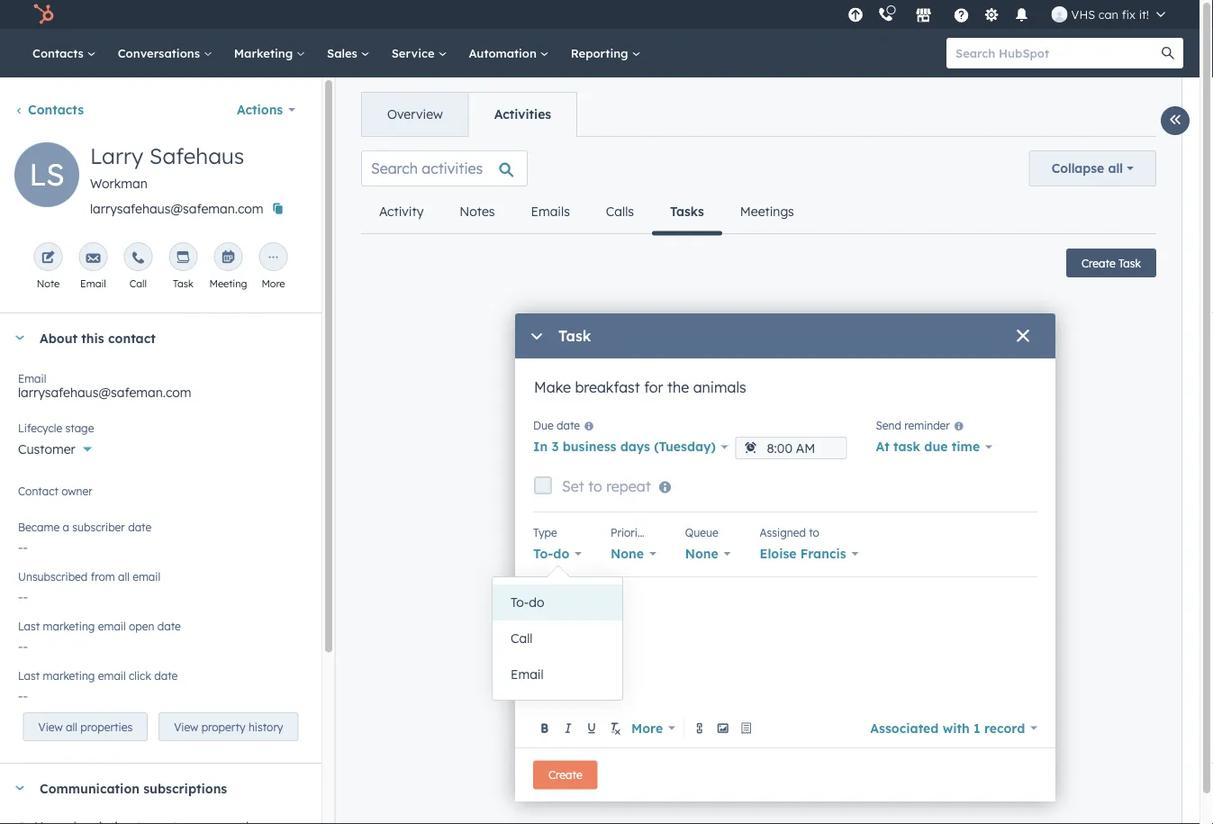 Task type: locate. For each thing, give the bounding box(es) containing it.
0 vertical spatial navigation
[[361, 92, 578, 137]]

eloise francis button
[[760, 541, 859, 567]]

1 horizontal spatial do
[[553, 546, 570, 562]]

create for create
[[549, 768, 583, 782]]

assigned to
[[760, 526, 820, 539]]

2 horizontal spatial email
[[511, 667, 544, 682]]

last down unsubscribed on the bottom of the page
[[18, 619, 40, 633]]

2 view from the left
[[174, 720, 198, 734]]

view property history
[[174, 720, 283, 734]]

eloise francis
[[760, 546, 847, 562]]

subscriber
[[72, 520, 125, 534]]

about this contact
[[40, 330, 156, 346]]

emails
[[531, 204, 570, 219]]

marketing
[[43, 619, 95, 633], [43, 669, 95, 682]]

0 horizontal spatial all
[[66, 720, 77, 734]]

1 horizontal spatial more
[[632, 720, 663, 736]]

marketing down unsubscribed on the bottom of the page
[[43, 619, 95, 633]]

0 horizontal spatial task
[[173, 277, 194, 290]]

email inside email larrysafehaus@safeman.com
[[18, 372, 46, 385]]

due
[[925, 439, 948, 455]]

calls button
[[588, 190, 652, 233]]

send
[[876, 419, 902, 432]]

1 none from the left
[[611, 546, 644, 562]]

reminder
[[905, 419, 950, 432]]

1 horizontal spatial none button
[[685, 541, 731, 567]]

calling icon button
[[871, 2, 901, 26]]

in 3 business days (tuesday)
[[533, 439, 716, 455]]

to for set
[[588, 477, 602, 495]]

none down priority
[[611, 546, 644, 562]]

call inside "button"
[[511, 631, 533, 646]]

notifications button
[[1007, 0, 1037, 29]]

last up view all properties link
[[18, 669, 40, 682]]

1 view from the left
[[38, 720, 63, 734]]

associated
[[871, 720, 939, 736]]

all for view all properties
[[66, 720, 77, 734]]

1 horizontal spatial none
[[685, 546, 719, 562]]

more inside popup button
[[632, 720, 663, 736]]

do
[[553, 546, 570, 562], [529, 595, 545, 610]]

0 horizontal spatial none
[[611, 546, 644, 562]]

at task due time
[[876, 439, 980, 455]]

0 vertical spatial call
[[130, 277, 147, 290]]

0 horizontal spatial to-
[[511, 595, 529, 610]]

became
[[18, 520, 60, 534]]

1 marketing from the top
[[43, 619, 95, 633]]

1 navigation from the top
[[361, 92, 578, 137]]

0 vertical spatial marketing
[[43, 619, 95, 633]]

properties
[[80, 720, 133, 734]]

1 vertical spatial to-do
[[511, 595, 545, 610]]

email left "open"
[[98, 619, 126, 633]]

0 horizontal spatial more
[[262, 277, 285, 290]]

larrysafehaus@safeman.com down larry safehaus workman at left top
[[90, 201, 264, 217]]

note
[[37, 277, 60, 290]]

workman
[[90, 176, 148, 191]]

all left properties
[[66, 720, 77, 734]]

meeting image
[[221, 251, 236, 266]]

to right "set"
[[588, 477, 602, 495]]

none button
[[611, 541, 657, 567], [685, 541, 731, 567]]

1 vertical spatial navigation
[[361, 190, 812, 236]]

larry safehaus workman
[[90, 142, 244, 191]]

1 none button from the left
[[611, 541, 657, 567]]

calling icon image
[[878, 7, 894, 23]]

larrysafehaus@safeman.com up stage
[[18, 385, 192, 400]]

2 last from the top
[[18, 669, 40, 682]]

to-do inside button
[[511, 595, 545, 610]]

1 horizontal spatial task
[[559, 327, 591, 345]]

1 horizontal spatial view
[[174, 720, 198, 734]]

in
[[533, 439, 548, 455]]

email down the became a subscriber date text field
[[133, 570, 160, 583]]

email larrysafehaus@safeman.com
[[18, 372, 192, 400]]

call down to-do button
[[511, 631, 533, 646]]

sales
[[327, 45, 361, 60]]

view inside view all properties link
[[38, 720, 63, 734]]

email down caret icon on the top left
[[18, 372, 46, 385]]

email
[[80, 277, 106, 290], [18, 372, 46, 385], [511, 667, 544, 682]]

Became a subscriber date text field
[[18, 531, 304, 559]]

0 vertical spatial more
[[262, 277, 285, 290]]

1 vertical spatial to
[[809, 526, 820, 539]]

a
[[63, 520, 69, 534]]

Search activities search field
[[361, 150, 528, 186]]

2 marketing from the top
[[43, 669, 95, 682]]

all
[[1109, 160, 1123, 176], [118, 570, 130, 583], [66, 720, 77, 734]]

do inside button
[[529, 595, 545, 610]]

2 horizontal spatial task
[[1119, 256, 1141, 270]]

2 none button from the left
[[685, 541, 731, 567]]

none button down priority
[[611, 541, 657, 567]]

0 vertical spatial to-do
[[533, 546, 570, 562]]

to- down type
[[533, 546, 553, 562]]

call image
[[131, 251, 145, 266]]

3
[[552, 439, 559, 455]]

settings link
[[981, 5, 1003, 24]]

1 horizontal spatial email
[[80, 277, 106, 290]]

1 vertical spatial more
[[632, 720, 663, 736]]

0 vertical spatial larrysafehaus@safeman.com
[[90, 201, 264, 217]]

about this contact button
[[0, 314, 304, 362]]

lifecycle stage
[[18, 421, 94, 435]]

1 last from the top
[[18, 619, 40, 633]]

notes
[[460, 204, 495, 219]]

property
[[201, 720, 246, 734]]

1 vertical spatial task
[[173, 277, 194, 290]]

history
[[249, 720, 283, 734]]

create task
[[1082, 256, 1141, 270]]

1 vertical spatial do
[[529, 595, 545, 610]]

0 vertical spatial all
[[1109, 160, 1123, 176]]

0 horizontal spatial to
[[588, 477, 602, 495]]

do up 'call' "button"
[[529, 595, 545, 610]]

marketing up view all properties
[[43, 669, 95, 682]]

conversations
[[118, 45, 203, 60]]

0 horizontal spatial create
[[549, 768, 583, 782]]

create button
[[533, 761, 598, 790]]

0 horizontal spatial do
[[529, 595, 545, 610]]

1 horizontal spatial all
[[118, 570, 130, 583]]

at
[[876, 439, 890, 455]]

navigation
[[361, 92, 578, 137], [361, 190, 812, 236]]

conversations link
[[107, 29, 223, 77]]

2 vertical spatial all
[[66, 720, 77, 734]]

to- inside popup button
[[533, 546, 553, 562]]

none down queue
[[685, 546, 719, 562]]

last for last marketing email click date
[[18, 669, 40, 682]]

create for create task
[[1082, 256, 1116, 270]]

1 horizontal spatial create
[[1082, 256, 1116, 270]]

task
[[1119, 256, 1141, 270], [173, 277, 194, 290], [559, 327, 591, 345]]

1 horizontal spatial to
[[809, 526, 820, 539]]

to-do up 'call' "button"
[[511, 595, 545, 610]]

collapse all button
[[1029, 150, 1157, 186]]

create inside button
[[549, 768, 583, 782]]

0 vertical spatial do
[[553, 546, 570, 562]]

all right "from"
[[118, 570, 130, 583]]

2 horizontal spatial all
[[1109, 160, 1123, 176]]

view inside view property history link
[[174, 720, 198, 734]]

larrysafehaus@safeman.com
[[90, 201, 264, 217], [18, 385, 192, 400]]

more image
[[266, 251, 281, 266]]

0 horizontal spatial view
[[38, 720, 63, 734]]

this
[[81, 330, 104, 346]]

1 vertical spatial call
[[511, 631, 533, 646]]

0 vertical spatial last
[[18, 619, 40, 633]]

1 vertical spatial marketing
[[43, 669, 95, 682]]

2 vertical spatial email
[[511, 667, 544, 682]]

0 vertical spatial task
[[1119, 256, 1141, 270]]

marketing for last marketing email click date
[[43, 669, 95, 682]]

to-do down type
[[533, 546, 570, 562]]

1 vertical spatial all
[[118, 570, 130, 583]]

to- up 'call' "button"
[[511, 595, 529, 610]]

email down 'call' "button"
[[511, 667, 544, 682]]

2 navigation from the top
[[361, 190, 812, 236]]

Last marketing email open date text field
[[18, 630, 304, 659]]

to-do
[[533, 546, 570, 562], [511, 595, 545, 610]]

0 vertical spatial create
[[1082, 256, 1116, 270]]

stage
[[65, 421, 94, 435]]

help image
[[954, 8, 970, 24]]

customer
[[18, 441, 75, 457]]

create inside button
[[1082, 256, 1116, 270]]

1 vertical spatial email
[[18, 372, 46, 385]]

more
[[262, 277, 285, 290], [632, 720, 663, 736]]

all inside popup button
[[1109, 160, 1123, 176]]

marketplaces button
[[905, 0, 943, 29]]

1 vertical spatial email
[[98, 619, 126, 633]]

larry
[[90, 142, 143, 169]]

view for view property history
[[174, 720, 198, 734]]

email down email icon
[[80, 277, 106, 290]]

list box
[[493, 577, 623, 700]]

unsubscribed from all email
[[18, 570, 160, 583]]

view left properties
[[38, 720, 63, 734]]

open
[[129, 619, 154, 633]]

view left property
[[174, 720, 198, 734]]

Title text field
[[533, 377, 1038, 413]]

communication subscriptions button
[[0, 764, 296, 813]]

assigned
[[760, 526, 806, 539]]

0 horizontal spatial email
[[18, 372, 46, 385]]

1 horizontal spatial to-
[[533, 546, 553, 562]]

none button down queue
[[685, 541, 731, 567]]

time
[[952, 439, 980, 455]]

to up eloise francis popup button
[[809, 526, 820, 539]]

email left click
[[98, 669, 126, 682]]

call down the call image
[[130, 277, 147, 290]]

business
[[563, 439, 617, 455]]

none for queue
[[685, 546, 719, 562]]

settings image
[[984, 8, 1000, 24]]

0 vertical spatial to
[[588, 477, 602, 495]]

contacts
[[32, 45, 87, 60], [28, 102, 84, 118]]

1 horizontal spatial call
[[511, 631, 533, 646]]

to-
[[533, 546, 553, 562], [511, 595, 529, 610]]

list box containing to-do
[[493, 577, 623, 700]]

create
[[1082, 256, 1116, 270], [549, 768, 583, 782]]

notifications image
[[1014, 8, 1030, 24]]

caret image
[[14, 786, 25, 791]]

email inside button
[[511, 667, 544, 682]]

1 vertical spatial to-
[[511, 595, 529, 610]]

view all properties link
[[23, 713, 148, 741]]

sales link
[[316, 29, 381, 77]]

emails button
[[513, 190, 588, 233]]

1 vertical spatial last
[[18, 669, 40, 682]]

0 vertical spatial contacts
[[32, 45, 87, 60]]

1 vertical spatial create
[[549, 768, 583, 782]]

view property history link
[[159, 713, 299, 741]]

all right the collapse
[[1109, 160, 1123, 176]]

communication
[[40, 780, 140, 796]]

0 horizontal spatial none button
[[611, 541, 657, 567]]

2 none from the left
[[685, 546, 719, 562]]

2 vertical spatial email
[[98, 669, 126, 682]]

about
[[40, 330, 78, 346]]

do down type
[[553, 546, 570, 562]]

0 vertical spatial to-
[[533, 546, 553, 562]]



Task type: describe. For each thing, give the bounding box(es) containing it.
0 vertical spatial email
[[133, 570, 160, 583]]

1 vertical spatial contacts link
[[14, 102, 84, 118]]

meeting
[[209, 277, 247, 290]]

email image
[[86, 251, 100, 266]]

none button for queue
[[685, 541, 731, 567]]

marketing for last marketing email open date
[[43, 619, 95, 633]]

vhs can fix it! menu
[[843, 0, 1178, 29]]

notes button
[[442, 190, 513, 233]]

date right "open"
[[157, 619, 181, 633]]

date right click
[[154, 669, 178, 682]]

type
[[533, 526, 557, 539]]

marketing link
[[223, 29, 316, 77]]

marketplaces image
[[916, 8, 932, 24]]

at task due time button
[[876, 434, 993, 460]]

tasks
[[670, 204, 704, 219]]

owner up a
[[39, 491, 75, 507]]

create task button
[[1067, 249, 1157, 277]]

eloise francis image
[[1052, 6, 1068, 23]]

reporting
[[571, 45, 632, 60]]

eloise
[[760, 546, 797, 562]]

task image
[[176, 251, 191, 266]]

repeat
[[606, 477, 651, 495]]

to for assigned
[[809, 526, 820, 539]]

to-do inside popup button
[[533, 546, 570, 562]]

no
[[18, 491, 36, 507]]

Search HubSpot search field
[[947, 38, 1168, 68]]

automation link
[[458, 29, 560, 77]]

last marketing email open date
[[18, 619, 181, 633]]

actions
[[237, 102, 283, 118]]

vhs
[[1072, 7, 1096, 22]]

email for open
[[98, 619, 126, 633]]

email button
[[493, 657, 623, 693]]

close dialog image
[[1016, 330, 1031, 344]]

marketing
[[234, 45, 296, 60]]

no owner button
[[18, 481, 304, 511]]

none button for priority
[[611, 541, 657, 567]]

in 3 business days (tuesday) button
[[533, 434, 728, 460]]

hubspot image
[[32, 4, 54, 25]]

view all properties
[[38, 720, 133, 734]]

date right due
[[557, 419, 580, 432]]

service
[[392, 45, 438, 60]]

customer button
[[18, 432, 304, 461]]

upgrade link
[[845, 5, 867, 24]]

automation
[[469, 45, 540, 60]]

tasks button
[[652, 190, 722, 236]]

send reminder
[[876, 419, 950, 432]]

meetings
[[740, 204, 794, 219]]

communication subscriptions
[[40, 780, 227, 796]]

navigation containing activity
[[361, 190, 812, 236]]

0 vertical spatial contacts link
[[22, 29, 107, 77]]

activities button
[[468, 93, 577, 136]]

unsubscribed
[[18, 570, 88, 583]]

contact
[[18, 484, 58, 498]]

associated with 1 record
[[871, 720, 1025, 736]]

subscriptions
[[143, 780, 227, 796]]

to- inside button
[[511, 595, 529, 610]]

contact
[[108, 330, 156, 346]]

meetings button
[[722, 190, 812, 233]]

last for last marketing email open date
[[18, 619, 40, 633]]

navigation containing overview
[[361, 92, 578, 137]]

owner up "became a subscriber date"
[[61, 484, 93, 498]]

upgrade image
[[848, 8, 864, 24]]

contact owner no owner
[[18, 484, 93, 507]]

task
[[894, 439, 921, 455]]

to-do button
[[493, 585, 623, 621]]

vhs can fix it!
[[1072, 7, 1150, 22]]

date down no owner popup button
[[128, 520, 152, 534]]

note image
[[41, 251, 55, 266]]

search image
[[1162, 47, 1175, 59]]

safehaus
[[149, 142, 244, 169]]

activity
[[379, 204, 424, 219]]

1 vertical spatial larrysafehaus@safeman.com
[[18, 385, 192, 400]]

collapse
[[1052, 160, 1105, 176]]

view for view all properties
[[38, 720, 63, 734]]

set to repeat
[[562, 477, 651, 495]]

with
[[943, 720, 970, 736]]

to-do button
[[533, 541, 582, 567]]

can
[[1099, 7, 1119, 22]]

overview button
[[362, 93, 468, 136]]

activity button
[[361, 190, 442, 233]]

task inside button
[[1119, 256, 1141, 270]]

from
[[91, 570, 115, 583]]

(tuesday)
[[654, 439, 716, 455]]

HH:MM text field
[[736, 437, 847, 459]]

email for click
[[98, 669, 126, 682]]

set
[[562, 477, 584, 495]]

do inside popup button
[[553, 546, 570, 562]]

priority
[[611, 526, 648, 539]]

none for priority
[[611, 546, 644, 562]]

last marketing email click date
[[18, 669, 178, 682]]

2 vertical spatial task
[[559, 327, 591, 345]]

hubspot link
[[22, 4, 68, 25]]

lifecycle
[[18, 421, 62, 435]]

fix
[[1122, 7, 1136, 22]]

call button
[[493, 621, 623, 657]]

associated with 1 record button
[[871, 716, 1038, 741]]

caret image
[[14, 336, 25, 340]]

overview
[[387, 106, 443, 122]]

1 vertical spatial contacts
[[28, 102, 84, 118]]

actions button
[[225, 92, 307, 128]]

calls
[[606, 204, 634, 219]]

Unsubscribed from all email text field
[[18, 580, 304, 609]]

activities
[[494, 106, 551, 122]]

0 horizontal spatial call
[[130, 277, 147, 290]]

due
[[533, 419, 554, 432]]

0 vertical spatial email
[[80, 277, 106, 290]]

1
[[974, 720, 981, 736]]

Last marketing email click date text field
[[18, 679, 304, 708]]

help button
[[946, 0, 977, 29]]

all for collapse all
[[1109, 160, 1123, 176]]

minimize dialog image
[[530, 330, 544, 344]]

it!
[[1139, 7, 1150, 22]]



Task type: vqa. For each thing, say whether or not it's contained in the screenshot.
the middle your
no



